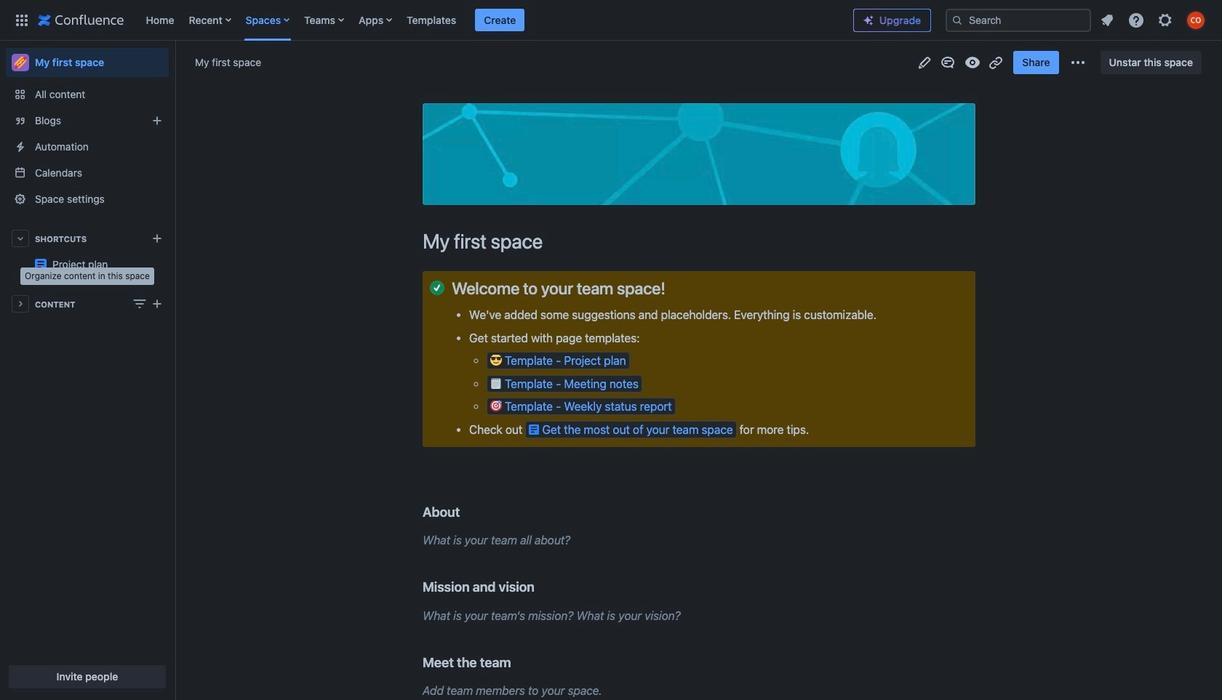 Task type: describe. For each thing, give the bounding box(es) containing it.
more image
[[148, 257, 166, 274]]

1 vertical spatial copy image
[[533, 579, 551, 596]]

global element
[[9, 0, 842, 40]]

notification icon image
[[1099, 11, 1116, 29]]

2 vertical spatial copy image
[[510, 654, 527, 671]]

list for 'appswitcher icon' on the left top of page
[[139, 0, 842, 40]]

space element
[[0, 41, 175, 701]]

Search field
[[946, 8, 1091, 32]]

settings icon image
[[1157, 11, 1174, 29]]

list for premium icon
[[1094, 7, 1214, 33]]

appswitcher icon image
[[13, 11, 31, 29]]

get the most out of your team space image
[[529, 424, 539, 435]]

premium image
[[863, 15, 875, 26]]

:check_mark: image
[[430, 281, 445, 296]]

change view image
[[131, 295, 148, 313]]



Task type: vqa. For each thing, say whether or not it's contained in the screenshot.
Add people Icon
no



Task type: locate. For each thing, give the bounding box(es) containing it.
:sunglasses: image
[[490, 355, 502, 366], [490, 355, 502, 366]]

1 horizontal spatial copy image
[[510, 654, 527, 671]]

search image
[[952, 14, 963, 26]]

list
[[139, 0, 842, 40], [1094, 7, 1214, 33]]

:notepad_spiral: image
[[490, 377, 502, 389], [490, 377, 502, 389]]

copy image
[[459, 503, 476, 521], [533, 579, 551, 596], [510, 654, 527, 671]]

copy image
[[664, 279, 682, 297]]

0 horizontal spatial list
[[139, 0, 842, 40]]

more actions image
[[1069, 53, 1087, 71]]

banner
[[0, 0, 1222, 44]]

collapse sidebar image
[[159, 48, 191, 77]]

help icon image
[[1128, 11, 1145, 29]]

create a blog image
[[148, 112, 166, 130]]

create a page image
[[148, 295, 166, 313]]

stop watching image
[[964, 53, 982, 71]]

copy link image
[[988, 53, 1005, 71]]

2 horizontal spatial copy image
[[533, 579, 551, 596]]

confluence image
[[38, 11, 124, 29], [38, 11, 124, 29]]

edit this page image
[[916, 53, 934, 71]]

:dart: image
[[490, 400, 502, 412], [490, 400, 502, 412]]

0 vertical spatial copy image
[[459, 503, 476, 521]]

0 horizontal spatial copy image
[[459, 503, 476, 521]]

None search field
[[946, 8, 1091, 32]]

list item
[[475, 8, 525, 32]]

list item inside list
[[475, 8, 525, 32]]

1 horizontal spatial list
[[1094, 7, 1214, 33]]

add shortcut image
[[148, 230, 166, 247]]

template - project plan image
[[35, 259, 47, 271]]



